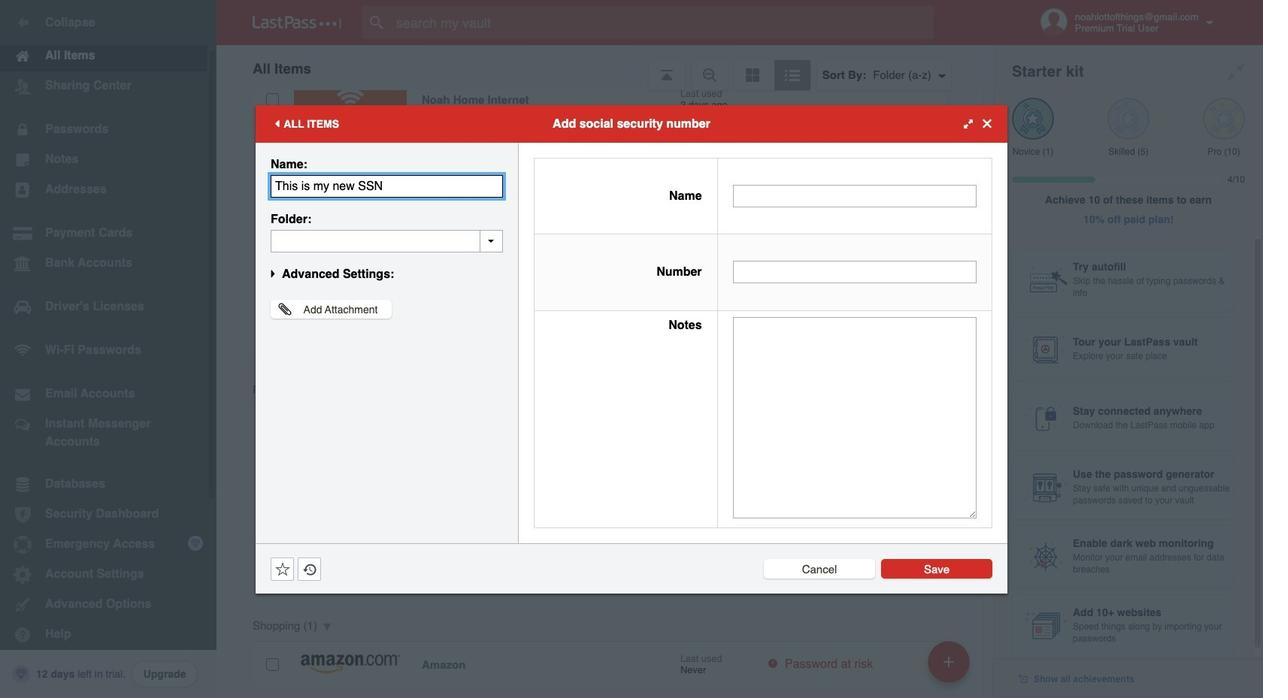 Task type: locate. For each thing, give the bounding box(es) containing it.
dialog
[[256, 105, 1008, 594]]

new item image
[[944, 657, 954, 667]]

Search search field
[[362, 6, 963, 39]]

None text field
[[733, 185, 977, 207], [733, 317, 977, 519], [733, 185, 977, 207], [733, 317, 977, 519]]

new item navigation
[[923, 637, 979, 699]]

None text field
[[271, 175, 503, 197], [271, 230, 503, 252], [733, 261, 977, 284], [271, 175, 503, 197], [271, 230, 503, 252], [733, 261, 977, 284]]

search my vault text field
[[362, 6, 963, 39]]



Task type: describe. For each thing, give the bounding box(es) containing it.
vault options navigation
[[217, 45, 994, 90]]

main navigation navigation
[[0, 0, 217, 699]]

lastpass image
[[253, 16, 341, 29]]



